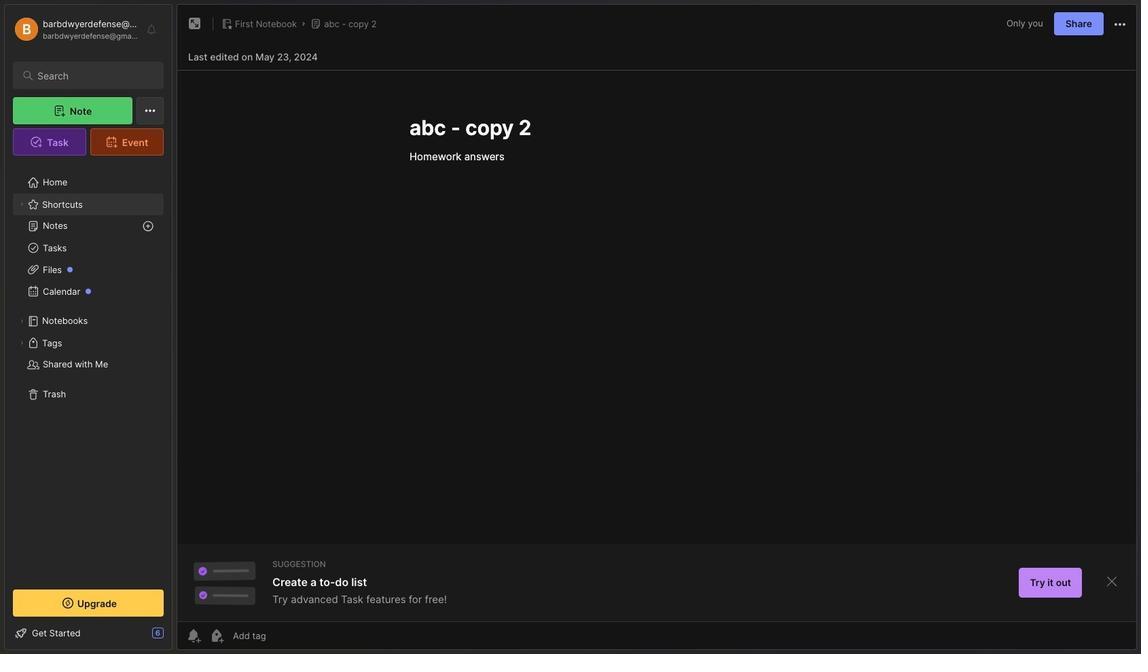 Task type: locate. For each thing, give the bounding box(es) containing it.
Search text field
[[37, 69, 152, 82]]

Add tag field
[[232, 630, 334, 642]]

add tag image
[[209, 628, 225, 644]]

tree
[[5, 164, 172, 578]]

Help and Learning task checklist field
[[5, 623, 172, 644]]

none search field inside main element
[[37, 67, 152, 84]]

Note Editor text field
[[177, 70, 1137, 544]]

None search field
[[37, 67, 152, 84]]

expand note image
[[187, 16, 203, 32]]



Task type: vqa. For each thing, say whether or not it's contained in the screenshot.
the bottommost Notes
no



Task type: describe. For each thing, give the bounding box(es) containing it.
main element
[[0, 0, 177, 655]]

add a reminder image
[[186, 628, 202, 644]]

expand notebooks image
[[18, 317, 26, 326]]

more actions image
[[1113, 16, 1129, 32]]

More actions field
[[1113, 15, 1129, 32]]

tree inside main element
[[5, 164, 172, 578]]

note window element
[[177, 4, 1138, 654]]

click to collapse image
[[172, 629, 182, 646]]

Account field
[[13, 16, 139, 43]]

expand tags image
[[18, 339, 26, 347]]



